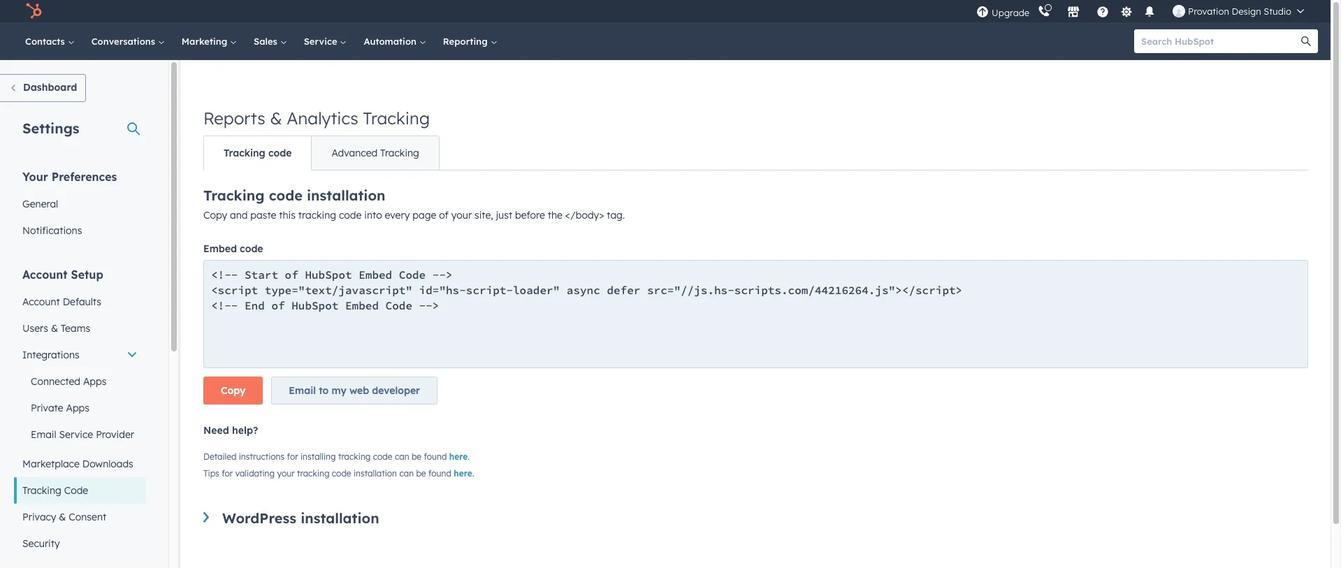 Task type: locate. For each thing, give the bounding box(es) containing it.
your right the of
[[451, 209, 472, 222]]

2 vertical spatial tracking
[[297, 468, 330, 479]]

tracking inside tracking code installation copy and paste this tracking code into every page of your site, just before the </body> tag.
[[298, 209, 336, 222]]

.
[[468, 452, 470, 462], [472, 468, 474, 479]]

every
[[385, 209, 410, 222]]

conversations
[[91, 36, 158, 47]]

settings
[[22, 120, 79, 137]]

tracking right this
[[298, 209, 336, 222]]

email
[[289, 385, 316, 397], [31, 429, 56, 441]]

email left "to"
[[289, 385, 316, 397]]

integrations button
[[14, 342, 146, 368]]

copy inside tracking code installation copy and paste this tracking code into every page of your site, just before the </body> tag.
[[203, 209, 227, 222]]

1 horizontal spatial email
[[289, 385, 316, 397]]

account setup element
[[14, 267, 146, 557]]

tracking up privacy in the left bottom of the page
[[22, 484, 61, 497]]

code
[[64, 484, 88, 497]]

0 horizontal spatial your
[[277, 468, 295, 479]]

validating
[[235, 468, 275, 479]]

detailed instructions for installing tracking code can be found here . tips for validating your tracking code installation can be found here .
[[203, 452, 474, 479]]

account
[[22, 268, 68, 282], [22, 296, 60, 308]]

1 vertical spatial for
[[222, 468, 233, 479]]

1 vertical spatial service
[[59, 429, 93, 441]]

1 vertical spatial installation
[[354, 468, 397, 479]]

your
[[451, 209, 472, 222], [277, 468, 295, 479]]

0 vertical spatial installation
[[307, 187, 386, 204]]

upgrade
[[992, 7, 1030, 18]]

tracking right advanced
[[380, 147, 419, 159]]

0 vertical spatial apps
[[83, 375, 107, 388]]

apps
[[83, 375, 107, 388], [66, 402, 89, 415]]

preferences
[[52, 170, 117, 184]]

0 vertical spatial tracking
[[298, 209, 336, 222]]

upgrade image
[[977, 6, 989, 19]]

0 vertical spatial email
[[289, 385, 316, 397]]

1 horizontal spatial service
[[304, 36, 340, 47]]

1 vertical spatial found
[[429, 468, 452, 479]]

1 vertical spatial copy
[[221, 385, 246, 397]]

copy left the and
[[203, 209, 227, 222]]

your inside tracking code installation copy and paste this tracking code into every page of your site, just before the </body> tag.
[[451, 209, 472, 222]]

0 vertical spatial here link
[[449, 452, 468, 462]]

for right tips
[[222, 468, 233, 479]]

tracking down reports
[[224, 147, 266, 159]]

& right privacy in the left bottom of the page
[[59, 511, 66, 524]]

code right installing
[[373, 452, 393, 462]]

1 horizontal spatial .
[[472, 468, 474, 479]]

copy button
[[203, 377, 263, 405]]

notifications image
[[1144, 6, 1156, 19]]

privacy & consent
[[22, 511, 106, 524]]

0 vertical spatial .
[[468, 452, 470, 462]]

menu containing provation design studio
[[975, 0, 1314, 22]]

email to my web developer
[[289, 385, 420, 397]]

service right sales link on the top
[[304, 36, 340, 47]]

automation link
[[355, 22, 435, 60]]

tracking right installing
[[338, 452, 371, 462]]

dashboard
[[23, 81, 77, 94]]

copy up need help?
[[221, 385, 246, 397]]

security link
[[14, 531, 146, 557]]

0 horizontal spatial service
[[59, 429, 93, 441]]

1 vertical spatial can
[[399, 468, 414, 479]]

0 vertical spatial service
[[304, 36, 340, 47]]

1 vertical spatial apps
[[66, 402, 89, 415]]

marketplace
[[22, 458, 80, 471]]

0 vertical spatial your
[[451, 209, 472, 222]]

apps down connected apps link
[[66, 402, 89, 415]]

0 horizontal spatial email
[[31, 429, 56, 441]]

1 vertical spatial your
[[277, 468, 295, 479]]

1 vertical spatial account
[[22, 296, 60, 308]]

need help?
[[203, 424, 258, 437]]

site,
[[475, 209, 493, 222]]

email service provider
[[31, 429, 134, 441]]

tracking up the and
[[203, 187, 265, 204]]

tracking inside tracking code link
[[22, 484, 61, 497]]

automation
[[364, 36, 419, 47]]

& up tracking code
[[270, 108, 282, 129]]

of
[[439, 209, 449, 222]]

apps for connected apps
[[83, 375, 107, 388]]

connected
[[31, 375, 80, 388]]

& right users
[[51, 322, 58, 335]]

tracking for tracking code installation copy and paste this tracking code into every page of your site, just before the </body> tag.
[[203, 187, 265, 204]]

here link for tips for validating your tracking code installation can be found
[[454, 468, 472, 479]]

email inside account setup element
[[31, 429, 56, 441]]

2 vertical spatial &
[[59, 511, 66, 524]]

provider
[[96, 429, 134, 441]]

conversations link
[[83, 22, 173, 60]]

account defaults
[[22, 296, 101, 308]]

notifications link
[[14, 217, 146, 244]]

security
[[22, 538, 60, 550]]

hubspot image
[[25, 3, 42, 20]]

apps down integrations button on the bottom
[[83, 375, 107, 388]]

email down private
[[31, 429, 56, 441]]

1 vertical spatial &
[[51, 322, 58, 335]]

defaults
[[63, 296, 101, 308]]

marketing link
[[173, 22, 245, 60]]

0 vertical spatial copy
[[203, 209, 227, 222]]

caret image
[[203, 512, 209, 523]]

0 vertical spatial &
[[270, 108, 282, 129]]

tag.
[[607, 209, 625, 222]]

hubspot link
[[17, 3, 52, 20]]

contacts link
[[17, 22, 83, 60]]

account up users
[[22, 296, 60, 308]]

account defaults link
[[14, 289, 146, 315]]

for left installing
[[287, 452, 298, 462]]

tracking code installation copy and paste this tracking code into every page of your site, just before the </body> tag.
[[203, 187, 625, 222]]

service down private apps link
[[59, 429, 93, 441]]

1 vertical spatial here link
[[454, 468, 472, 479]]

0 vertical spatial account
[[22, 268, 68, 282]]

found
[[424, 452, 447, 462], [429, 468, 452, 479]]

james peterson image
[[1173, 5, 1186, 17]]

1 account from the top
[[22, 268, 68, 282]]

need
[[203, 424, 229, 437]]

navigation
[[203, 136, 440, 171]]

advanced
[[332, 147, 378, 159]]

menu
[[975, 0, 1314, 22]]

&
[[270, 108, 282, 129], [51, 322, 58, 335], [59, 511, 66, 524]]

account up account defaults
[[22, 268, 68, 282]]

can
[[395, 452, 409, 462], [399, 468, 414, 479]]

2 account from the top
[[22, 296, 60, 308]]

tracking down installing
[[297, 468, 330, 479]]

0 vertical spatial be
[[412, 452, 422, 462]]

account for account setup
[[22, 268, 68, 282]]

tracking inside tracking code installation copy and paste this tracking code into every page of your site, just before the </body> tag.
[[203, 187, 265, 204]]

code up this
[[269, 187, 303, 204]]

your preferences element
[[14, 169, 146, 244]]

developer
[[372, 385, 420, 397]]

wordpress
[[222, 510, 296, 527]]

my
[[332, 385, 347, 397]]

1 vertical spatial email
[[31, 429, 56, 441]]

integrations
[[22, 349, 79, 361]]

<!-- Start of HubSpot Embed Code --> <script type="text/javascript" id="hs-script-loader" async defer src="//js.hs-scripts.com/44216264.js"></script> <!-- End of HubSpot Embed Code --> text field
[[203, 260, 1309, 368]]

tracking for tracking code
[[22, 484, 61, 497]]

private apps
[[31, 402, 89, 415]]

downloads
[[82, 458, 133, 471]]

here
[[449, 452, 468, 462], [454, 468, 472, 479]]

& for analytics
[[270, 108, 282, 129]]

users & teams
[[22, 322, 90, 335]]

0 vertical spatial for
[[287, 452, 298, 462]]

and
[[230, 209, 248, 222]]

for
[[287, 452, 298, 462], [222, 468, 233, 479]]

email inside button
[[289, 385, 316, 397]]

code down reports & analytics tracking
[[268, 147, 292, 159]]

design
[[1232, 6, 1262, 17]]

email for email to my web developer
[[289, 385, 316, 397]]

tips
[[203, 468, 219, 479]]

teams
[[61, 322, 90, 335]]

1 horizontal spatial your
[[451, 209, 472, 222]]

0 horizontal spatial &
[[51, 322, 58, 335]]

analytics
[[287, 108, 358, 129]]

advanced tracking link
[[311, 136, 439, 170]]

0 horizontal spatial .
[[468, 452, 470, 462]]

1 vertical spatial tracking
[[338, 452, 371, 462]]

your down instructions
[[277, 468, 295, 479]]

tracking code link
[[14, 477, 146, 504]]

advanced tracking
[[332, 147, 419, 159]]

email for email service provider
[[31, 429, 56, 441]]

1 horizontal spatial &
[[59, 511, 66, 524]]

copy inside button
[[221, 385, 246, 397]]

tracking inside tracking code link
[[224, 147, 266, 159]]

reporting link
[[435, 22, 506, 60]]

2 horizontal spatial &
[[270, 108, 282, 129]]

installation
[[307, 187, 386, 204], [354, 468, 397, 479], [301, 510, 379, 527]]

0 vertical spatial can
[[395, 452, 409, 462]]



Task type: describe. For each thing, give the bounding box(es) containing it.
installation inside tracking code installation copy and paste this tracking code into every page of your site, just before the </body> tag.
[[307, 187, 386, 204]]

before
[[515, 209, 545, 222]]

dashboard link
[[0, 74, 86, 102]]

code right 'embed'
[[240, 243, 263, 255]]

search button
[[1295, 29, 1319, 53]]

tracking for tracking code
[[224, 147, 266, 159]]

consent
[[69, 511, 106, 524]]

account for account defaults
[[22, 296, 60, 308]]

installation inside detailed instructions for installing tracking code can be found here . tips for validating your tracking code installation can be found here .
[[354, 468, 397, 479]]

paste
[[251, 209, 276, 222]]

the
[[548, 209, 563, 222]]

into
[[364, 209, 382, 222]]

embed code element
[[203, 260, 1309, 413]]

detailed
[[203, 452, 237, 462]]

studio
[[1264, 6, 1292, 17]]

1 vertical spatial .
[[472, 468, 474, 479]]

your preferences
[[22, 170, 117, 184]]

instructions
[[239, 452, 285, 462]]

help?
[[232, 424, 258, 437]]

your inside detailed instructions for installing tracking code can be found here . tips for validating your tracking code installation can be found here .
[[277, 468, 295, 479]]

help image
[[1097, 6, 1110, 19]]

embed code
[[203, 243, 263, 255]]

connected apps
[[31, 375, 107, 388]]

calling icon image
[[1038, 6, 1051, 18]]

contacts
[[25, 36, 68, 47]]

code down installing
[[332, 468, 351, 479]]

provation
[[1189, 6, 1230, 17]]

notifications button
[[1138, 0, 1162, 22]]

page
[[413, 209, 436, 222]]

& for teams
[[51, 322, 58, 335]]

installing
[[301, 452, 336, 462]]

setup
[[71, 268, 103, 282]]

provation design studio
[[1189, 6, 1292, 17]]

embed
[[203, 243, 237, 255]]

general link
[[14, 191, 146, 217]]

reports & analytics tracking
[[203, 108, 430, 129]]

service link
[[296, 22, 355, 60]]

wordpress installation
[[222, 510, 379, 527]]

service inside 'link'
[[304, 36, 340, 47]]

0 horizontal spatial for
[[222, 468, 233, 479]]

settings image
[[1120, 6, 1133, 19]]

general
[[22, 198, 58, 210]]

& for consent
[[59, 511, 66, 524]]

web
[[349, 385, 369, 397]]

tracking inside the advanced tracking link
[[380, 147, 419, 159]]

2 vertical spatial installation
[[301, 510, 379, 527]]

private apps link
[[14, 395, 146, 422]]

sales
[[254, 36, 280, 47]]

navigation containing tracking code
[[203, 136, 440, 171]]

sales link
[[245, 22, 296, 60]]

marketplaces button
[[1059, 0, 1089, 22]]

provation design studio button
[[1165, 0, 1313, 22]]

</body>
[[565, 209, 604, 222]]

email to my web developer button
[[271, 377, 438, 405]]

Search HubSpot search field
[[1135, 29, 1306, 53]]

help button
[[1091, 0, 1115, 22]]

reporting
[[443, 36, 490, 47]]

0 vertical spatial here
[[449, 452, 468, 462]]

here link for detailed instructions for installing tracking code can be found
[[449, 452, 468, 462]]

code left into
[[339, 209, 362, 222]]

just
[[496, 209, 513, 222]]

apps for private apps
[[66, 402, 89, 415]]

1 vertical spatial here
[[454, 468, 472, 479]]

this
[[279, 209, 296, 222]]

tracking code
[[22, 484, 88, 497]]

marketplace downloads
[[22, 458, 133, 471]]

tracking up advanced tracking
[[363, 108, 430, 129]]

settings link
[[1118, 4, 1135, 19]]

users
[[22, 322, 48, 335]]

privacy
[[22, 511, 56, 524]]

notifications
[[22, 224, 82, 237]]

your
[[22, 170, 48, 184]]

marketplace downloads link
[[14, 451, 146, 477]]

to
[[319, 385, 329, 397]]

tracking code
[[224, 147, 292, 159]]

0 vertical spatial found
[[424, 452, 447, 462]]

marketplaces image
[[1068, 6, 1080, 19]]

email service provider link
[[14, 422, 146, 448]]

connected apps link
[[14, 368, 146, 395]]

privacy & consent link
[[14, 504, 146, 531]]

service inside account setup element
[[59, 429, 93, 441]]

1 vertical spatial be
[[416, 468, 426, 479]]

1 horizontal spatial for
[[287, 452, 298, 462]]

wordpress installation button
[[203, 510, 1309, 527]]

users & teams link
[[14, 315, 146, 342]]

calling icon button
[[1033, 2, 1056, 20]]

reports
[[203, 108, 265, 129]]

search image
[[1302, 36, 1312, 46]]

private
[[31, 402, 63, 415]]

tracking code link
[[204, 136, 311, 170]]

marketing
[[182, 36, 230, 47]]

account setup
[[22, 268, 103, 282]]



Task type: vqa. For each thing, say whether or not it's contained in the screenshot.
top Found
yes



